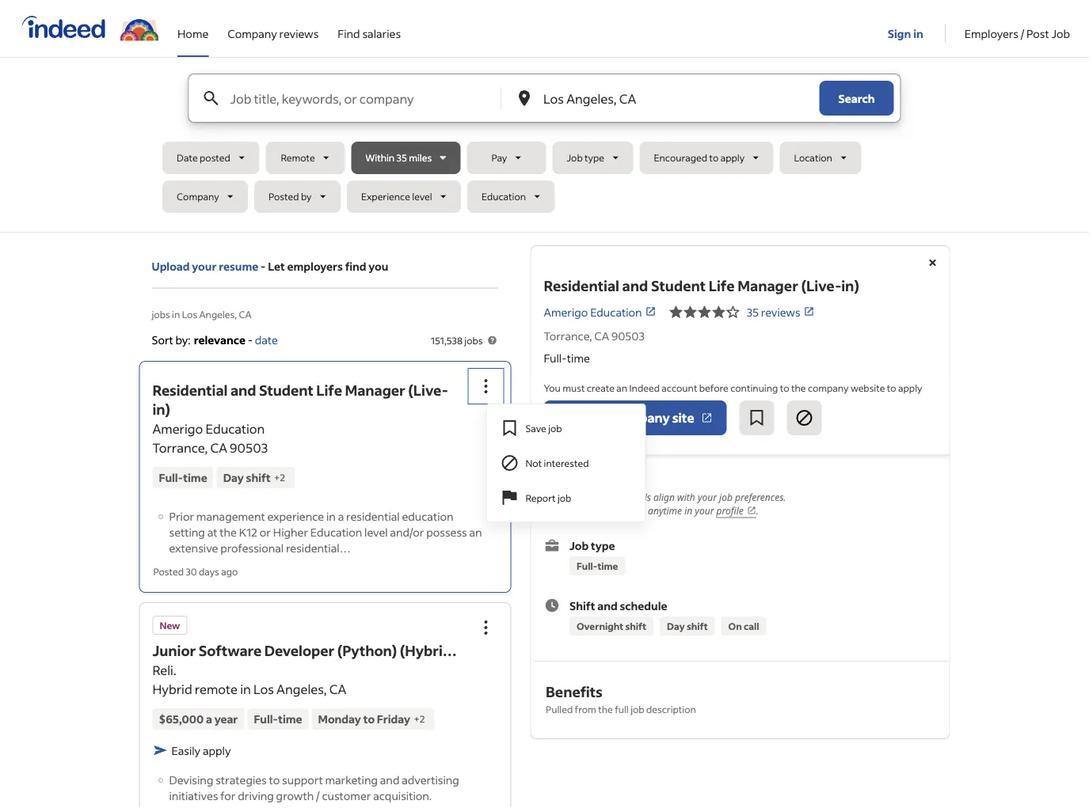 Task type: locate. For each thing, give the bounding box(es) containing it.
education inside popup button
[[482, 190, 526, 203]]

0 horizontal spatial company
[[614, 410, 670, 426]]

reviews for company reviews
[[279, 26, 319, 40]]

manager inside residential and student life manager (live- in) amerigo education torrance, ca 90503
[[345, 381, 405, 399]]

ca up day shift + 2
[[210, 440, 227, 456]]

1 vertical spatial day
[[667, 620, 684, 632]]

and for residential and student life manager (live-in)
[[622, 277, 648, 295]]

posted left by
[[269, 190, 299, 203]]

1 vertical spatial /
[[316, 789, 320, 803]]

None search field
[[162, 74, 927, 219]]

in right remote
[[240, 682, 251, 698]]

in
[[913, 26, 923, 40], [172, 308, 180, 320], [684, 505, 692, 518], [326, 509, 336, 523], [240, 682, 251, 698]]

1 vertical spatial 2
[[420, 713, 425, 726]]

0 vertical spatial 35
[[396, 152, 407, 164]]

los up by:
[[182, 308, 197, 320]]

in) inside residential and student life manager (live- in) amerigo education torrance, ca 90503
[[152, 400, 170, 418]]

day up management
[[223, 471, 244, 485]]

date link
[[255, 333, 278, 347]]

1 vertical spatial angeles,
[[277, 682, 327, 698]]

+ inside day shift + 2
[[274, 472, 280, 484]]

job type inside "popup button"
[[567, 152, 604, 164]]

- left let
[[261, 259, 266, 274]]

1 horizontal spatial an
[[616, 382, 627, 394]]

company reviews link
[[228, 0, 319, 54]]

to inside "dropdown button"
[[709, 152, 719, 164]]

student for residential and student life manager (live-in)
[[651, 277, 706, 295]]

1 horizontal spatial -
[[261, 259, 266, 274]]

not interested
[[526, 457, 589, 469]]

2 inside day shift + 2
[[280, 472, 285, 484]]

your right upload
[[192, 259, 217, 274]]

0 horizontal spatial posted
[[153, 566, 184, 578]]

job type button
[[552, 142, 633, 174]]

35 left "miles"
[[396, 152, 407, 164]]

- left date link
[[248, 333, 253, 347]]

residential down by:
[[152, 381, 228, 399]]

employers
[[965, 26, 1019, 40]]

job type right pay "popup button"
[[567, 152, 604, 164]]

job inside "popup button"
[[567, 152, 583, 164]]

0 vertical spatial a
[[338, 509, 344, 523]]

1 vertical spatial student
[[259, 381, 313, 399]]

posted left '30'
[[153, 566, 184, 578]]

and for residential and student life manager (live- in) amerigo education torrance, ca 90503
[[230, 381, 256, 399]]

growth
[[276, 789, 314, 803]]

company button
[[162, 181, 248, 213]]

0 horizontal spatial shift
[[246, 471, 271, 485]]

1 horizontal spatial +
[[414, 713, 420, 726]]

shift left on
[[686, 620, 707, 632]]

shift down 'schedule'
[[625, 620, 646, 632]]

sign in
[[888, 26, 923, 40]]

0 vertical spatial torrance,
[[544, 329, 592, 343]]

a left "year"
[[206, 712, 212, 727]]

overnight
[[576, 620, 623, 632]]

ca inside reli. hybrid remote in los angeles, ca
[[329, 682, 346, 698]]

posted by
[[269, 190, 312, 203]]

ca
[[239, 308, 252, 320], [594, 329, 609, 343], [210, 440, 227, 456], [329, 682, 346, 698]]

1 horizontal spatial jobs
[[464, 334, 483, 347]]

angeles, down junior software developer (python) (hybrid remote)
[[277, 682, 327, 698]]

0 vertical spatial company
[[808, 382, 849, 394]]

0 horizontal spatial +
[[274, 472, 280, 484]]

(live-
[[801, 277, 841, 295], [408, 381, 448, 399]]

job down how
[[581, 505, 594, 518]]

residential up amerigo education
[[544, 277, 619, 295]]

los
[[182, 308, 197, 320], [253, 682, 274, 698]]

education button
[[467, 181, 555, 213]]

save this job image
[[747, 409, 766, 428]]

site
[[672, 410, 694, 426]]

0 horizontal spatial residential
[[152, 381, 228, 399]]

1 horizontal spatial in)
[[841, 277, 859, 295]]

1 vertical spatial torrance,
[[152, 440, 208, 456]]

151,538
[[431, 334, 462, 347]]

job type down 'preferences'
[[569, 539, 615, 553]]

0 horizontal spatial 2
[[280, 472, 285, 484]]

1 horizontal spatial a
[[338, 509, 344, 523]]

jobs left 'help icon'
[[464, 334, 483, 347]]

1 horizontal spatial residential
[[544, 277, 619, 295]]

job right pay "popup button"
[[567, 152, 583, 164]]

1 vertical spatial details
[[623, 491, 651, 504]]

0 vertical spatial day
[[223, 471, 244, 485]]

1 vertical spatial apply
[[898, 382, 922, 394]]

1 vertical spatial company
[[177, 190, 219, 203]]

life
[[709, 277, 735, 295], [316, 381, 342, 399]]

to up driving
[[269, 773, 280, 787]]

0 vertical spatial jobs
[[152, 308, 170, 320]]

angeles,
[[199, 308, 237, 320], [277, 682, 327, 698]]

apply right easily
[[203, 744, 231, 758]]

90503 down amerigo education link
[[611, 329, 645, 343]]

sign
[[888, 26, 911, 40]]

an right possess
[[469, 525, 482, 539]]

1 vertical spatial type
[[591, 539, 615, 553]]

0 vertical spatial student
[[651, 277, 706, 295]]

90503 up day shift + 2
[[230, 440, 268, 456]]

0 horizontal spatial 90503
[[230, 440, 268, 456]]

0 vertical spatial in)
[[841, 277, 859, 295]]

torrance, up 'prior'
[[152, 440, 208, 456]]

full-time up shift at the bottom
[[576, 560, 618, 572]]

encouraged to apply
[[654, 152, 745, 164]]

an
[[616, 382, 627, 394], [469, 525, 482, 539]]

1 horizontal spatial life
[[709, 277, 735, 295]]

2 vertical spatial apply
[[203, 744, 231, 758]]

1 vertical spatial posted
[[153, 566, 184, 578]]

0 horizontal spatial day
[[223, 471, 244, 485]]

1 vertical spatial company
[[614, 410, 670, 426]]

education inside prior management experience in a residential education setting at the k12 or higher education level and/or possess an extensive professional residential…
[[310, 525, 362, 539]]

0 vertical spatial life
[[709, 277, 735, 295]]

to right website
[[887, 382, 896, 394]]

and down date link
[[230, 381, 256, 399]]

details up manage job preferences anytime in your
[[623, 491, 651, 504]]

0 vertical spatial job type
[[567, 152, 604, 164]]

student
[[651, 277, 706, 295], [259, 381, 313, 399]]

los inside reli. hybrid remote in los angeles, ca
[[253, 682, 274, 698]]

1 vertical spatial -
[[248, 333, 253, 347]]

(live- for residential and student life manager (live- in) amerigo education torrance, ca 90503
[[408, 381, 448, 399]]

1 vertical spatial amerigo
[[152, 421, 203, 437]]

1 horizontal spatial los
[[253, 682, 274, 698]]

+ right friday
[[414, 713, 420, 726]]

0 horizontal spatial an
[[469, 525, 482, 539]]

1 vertical spatial an
[[469, 525, 482, 539]]

reli. hybrid remote in los angeles, ca
[[152, 663, 346, 698]]

company up not interested icon
[[808, 382, 849, 394]]

not
[[526, 457, 542, 469]]

student up 4.1 out of 5 stars. link to 35 company reviews (opens in a new tab) image
[[651, 277, 706, 295]]

shift for day shift + 2
[[246, 471, 271, 485]]

advertising
[[402, 773, 459, 787]]

job up manage
[[558, 492, 571, 504]]

find salaries link
[[338, 0, 401, 54]]

posted
[[269, 190, 299, 203], [153, 566, 184, 578]]

possess
[[426, 525, 467, 539]]

date
[[177, 152, 198, 164]]

$65,000
[[159, 712, 204, 727]]

los right remote
[[253, 682, 274, 698]]

angeles, up relevance at the top of the page
[[199, 308, 237, 320]]

report job
[[526, 492, 571, 504]]

0 horizontal spatial apply
[[203, 744, 231, 758]]

2 up experience
[[280, 472, 285, 484]]

jobs up sort
[[152, 308, 170, 320]]

1 horizontal spatial shift
[[625, 620, 646, 632]]

job inside report job button
[[558, 492, 571, 504]]

your down with
[[695, 505, 714, 518]]

(hybrid
[[400, 642, 451, 660]]

job actions menu is collapsed image
[[476, 619, 495, 638]]

company
[[808, 382, 849, 394], [614, 410, 670, 426]]

manager for residential and student life manager (live-in)
[[738, 277, 798, 295]]

experience
[[267, 509, 324, 523]]

residential inside residential and student life manager (live- in) amerigo education torrance, ca 90503
[[152, 381, 228, 399]]

0 horizontal spatial company
[[177, 190, 219, 203]]

day down 'schedule'
[[667, 620, 684, 632]]

employers / post job link
[[965, 0, 1070, 54]]

full- up you
[[544, 351, 567, 365]]

1 horizontal spatial apply
[[721, 152, 745, 164]]

company inside popup button
[[614, 410, 670, 426]]

posted inside dropdown button
[[269, 190, 299, 203]]

a left residential
[[338, 509, 344, 523]]

1 vertical spatial manager
[[345, 381, 405, 399]]

1 vertical spatial your
[[697, 491, 716, 504]]

(live- up 35 reviews link
[[801, 277, 841, 295]]

type inside "popup button"
[[585, 152, 604, 164]]

1 vertical spatial life
[[316, 381, 342, 399]]

education up torrance, ca 90503 at top
[[590, 305, 642, 319]]

+
[[274, 472, 280, 484], [414, 713, 420, 726]]

1 horizontal spatial 90503
[[611, 329, 645, 343]]

0 vertical spatial -
[[261, 259, 266, 274]]

education up day shift + 2
[[206, 421, 265, 437]]

job right save
[[548, 422, 562, 434]]

in inside reli. hybrid remote in los angeles, ca
[[240, 682, 251, 698]]

job up 'preferences'
[[607, 491, 620, 504]]

2 horizontal spatial apply
[[898, 382, 922, 394]]

1 vertical spatial reviews
[[761, 305, 800, 319]]

benefits
[[545, 683, 602, 701]]

miles
[[409, 152, 432, 164]]

1 vertical spatial residential
[[152, 381, 228, 399]]

(live- inside residential and student life manager (live- in) amerigo education torrance, ca 90503
[[408, 381, 448, 399]]

0 vertical spatial 90503
[[611, 329, 645, 343]]

and inside residential and student life manager (live- in) amerigo education torrance, ca 90503
[[230, 381, 256, 399]]

+ inside monday to friday + 2
[[414, 713, 420, 726]]

151,538 jobs
[[431, 334, 483, 347]]

job up the profile
[[719, 491, 732, 504]]

0 horizontal spatial a
[[206, 712, 212, 727]]

company inside the company reviews link
[[228, 26, 277, 40]]

and up acquisition.
[[380, 773, 400, 787]]

in inside prior management experience in a residential education setting at the k12 or higher education level and/or possess an extensive professional residential…
[[326, 509, 336, 523]]

shift up management
[[246, 471, 271, 485]]

year
[[214, 712, 238, 727]]

days
[[199, 566, 219, 578]]

the
[[791, 382, 806, 394], [591, 491, 605, 504], [220, 525, 237, 539], [598, 703, 613, 716]]

4.1 out of 5 stars. link to 35 company reviews (opens in a new tab) image
[[669, 303, 740, 322]]

/
[[1021, 26, 1024, 40], [316, 789, 320, 803]]

0 horizontal spatial /
[[316, 789, 320, 803]]

1 horizontal spatial angeles,
[[277, 682, 327, 698]]

0 vertical spatial company
[[228, 26, 277, 40]]

to left friday
[[363, 712, 375, 727]]

create
[[587, 382, 615, 394]]

reviews right 4.1 out of 5 stars. link to 35 company reviews (opens in a new tab) image
[[761, 305, 800, 319]]

relevance
[[194, 333, 245, 347]]

0 vertical spatial /
[[1021, 26, 1024, 40]]

must
[[563, 382, 585, 394]]

remote
[[281, 152, 315, 164]]

time up "shift and schedule"
[[597, 560, 618, 572]]

0 horizontal spatial manager
[[345, 381, 405, 399]]

company down date posted
[[177, 190, 219, 203]]

search
[[838, 91, 875, 105]]

day for day shift
[[667, 620, 684, 632]]

level down residential
[[364, 525, 388, 539]]

or
[[260, 525, 271, 539]]

continuing
[[730, 382, 778, 394]]

close job details image
[[923, 253, 942, 272]]

0 horizontal spatial 35
[[396, 152, 407, 164]]

day for day shift + 2
[[223, 471, 244, 485]]

0 horizontal spatial (live-
[[408, 381, 448, 399]]

0 vertical spatial posted
[[269, 190, 299, 203]]

0 vertical spatial residential
[[544, 277, 619, 295]]

company down indeed
[[614, 410, 670, 426]]

remote)
[[152, 661, 210, 679]]

1 horizontal spatial level
[[412, 190, 432, 203]]

in up "residential…"
[[326, 509, 336, 523]]

you
[[369, 259, 388, 274]]

0 vertical spatial details
[[574, 467, 625, 487]]

apply right website
[[898, 382, 922, 394]]

job
[[548, 422, 562, 434], [607, 491, 620, 504], [719, 491, 732, 504], [558, 492, 571, 504], [581, 505, 594, 518], [630, 703, 644, 716]]

experience level
[[361, 190, 432, 203]]

customer
[[322, 789, 371, 803]]

ca up monday
[[329, 682, 346, 698]]

0 vertical spatial type
[[585, 152, 604, 164]]

student down date link
[[259, 381, 313, 399]]

0 horizontal spatial torrance,
[[152, 440, 208, 456]]

torrance, down amerigo education
[[544, 329, 592, 343]]

prior
[[169, 509, 194, 523]]

0 vertical spatial angeles,
[[199, 308, 237, 320]]

company inside the company "popup button"
[[177, 190, 219, 203]]

1 vertical spatial (live-
[[408, 381, 448, 399]]

level right experience at left
[[412, 190, 432, 203]]

1 horizontal spatial 2
[[420, 713, 425, 726]]

1 horizontal spatial 35
[[747, 305, 759, 319]]

0 horizontal spatial life
[[316, 381, 342, 399]]

1 horizontal spatial reviews
[[761, 305, 800, 319]]

0 vertical spatial level
[[412, 190, 432, 203]]

1 vertical spatial los
[[253, 682, 274, 698]]

company right the home
[[228, 26, 277, 40]]

35 right 4.1 out of 5 stars. link to 35 company reviews (opens in a new tab) image
[[747, 305, 759, 319]]

manage job preferences anytime in your
[[544, 505, 716, 518]]

(live- down 151,538
[[408, 381, 448, 399]]

the right at
[[220, 525, 237, 539]]

your right with
[[697, 491, 716, 504]]

developer
[[264, 642, 334, 660]]

/ down support
[[316, 789, 320, 803]]

1 vertical spatial level
[[364, 525, 388, 539]]

a inside prior management experience in a residential education setting at the k12 or higher education level and/or possess an extensive professional residential…
[[338, 509, 344, 523]]

1 horizontal spatial manager
[[738, 277, 798, 295]]

0 vertical spatial manager
[[738, 277, 798, 295]]

upload your resume - let employers find you
[[152, 259, 388, 274]]

details
[[574, 467, 625, 487], [623, 491, 651, 504]]

2 inside monday to friday + 2
[[420, 713, 425, 726]]

Edit location text field
[[540, 74, 788, 122]]

shift
[[569, 599, 595, 613]]

student inside residential and student life manager (live- in) amerigo education torrance, ca 90503
[[259, 381, 313, 399]]

level inside dropdown button
[[412, 190, 432, 203]]

and up amerigo education link
[[622, 277, 648, 295]]

.
[[756, 505, 758, 518]]

housing
[[585, 737, 627, 751]]

0 horizontal spatial reviews
[[279, 26, 319, 40]]

residential for residential and student life manager (live- in) amerigo education torrance, ca 90503
[[152, 381, 228, 399]]

job right the full
[[630, 703, 644, 716]]

apply inside the encouraged to apply "dropdown button"
[[721, 152, 745, 164]]

monday
[[318, 712, 361, 727]]

1 vertical spatial 90503
[[230, 440, 268, 456]]

a
[[338, 509, 344, 523], [206, 712, 212, 727]]

before
[[699, 382, 729, 394]]

life inside residential and student life manager (live- in) amerigo education torrance, ca 90503
[[316, 381, 342, 399]]

details up how
[[574, 467, 625, 487]]

0 vertical spatial 2
[[280, 472, 285, 484]]

with
[[677, 491, 695, 504]]

1 horizontal spatial posted
[[269, 190, 299, 203]]

the left the full
[[598, 703, 613, 716]]

1 vertical spatial 35
[[747, 305, 759, 319]]

an right create
[[616, 382, 627, 394]]

90503 inside residential and student life manager (live- in) amerigo education torrance, ca 90503
[[230, 440, 268, 456]]

1 vertical spatial in)
[[152, 400, 170, 418]]

/ left the post
[[1021, 26, 1024, 40]]

day
[[223, 471, 244, 485], [667, 620, 684, 632]]

35 inside within 35 miles 'popup button'
[[396, 152, 407, 164]]

profile
[[716, 505, 743, 518]]

junior
[[152, 642, 196, 660]]

2 right friday
[[420, 713, 425, 726]]

company for company reviews
[[228, 26, 277, 40]]

and up "overnight shift"
[[597, 599, 617, 613]]

+ up experience
[[274, 472, 280, 484]]

reviews left find
[[279, 26, 319, 40]]

monday to friday + 2
[[318, 712, 425, 727]]

to right encouraged
[[709, 152, 719, 164]]

manager for residential and student life manager (live- in) amerigo education torrance, ca 90503
[[345, 381, 405, 399]]

residential
[[544, 277, 619, 295], [152, 381, 228, 399]]

education up "residential…"
[[310, 525, 362, 539]]

job up here's
[[544, 467, 571, 487]]

1 horizontal spatial day
[[667, 620, 684, 632]]

save job button
[[488, 411, 644, 446]]

0 horizontal spatial level
[[364, 525, 388, 539]]

call
[[743, 620, 759, 632]]

time
[[567, 351, 590, 365], [183, 471, 207, 485], [597, 560, 618, 572], [278, 712, 302, 727]]

0 vertical spatial +
[[274, 472, 280, 484]]

management
[[196, 509, 265, 523]]

apply right encouraged
[[721, 152, 745, 164]]

reviews for 35 reviews
[[761, 305, 800, 319]]

0 vertical spatial your
[[192, 259, 217, 274]]

0 horizontal spatial jobs
[[152, 308, 170, 320]]



Task type: vqa. For each thing, say whether or not it's contained in the screenshot.
Find salaries link
yes



Task type: describe. For each thing, give the bounding box(es) containing it.
pulled
[[545, 703, 572, 716]]

driving
[[238, 789, 274, 803]]

upload your resume link
[[152, 258, 258, 275]]

profile link
[[716, 505, 756, 519]]

preferences
[[597, 505, 645, 518]]

torrance, inside residential and student life manager (live- in) amerigo education torrance, ca 90503
[[152, 440, 208, 456]]

in right 'sign'
[[913, 26, 923, 40]]

indeed proudly celebrates hispanic heritage month image
[[120, 16, 158, 41]]

easily
[[171, 744, 201, 758]]

level inside prior management experience in a residential education setting at the k12 or higher education level and/or possess an extensive professional residential…
[[364, 525, 388, 539]]

full-time down reli. hybrid remote in los angeles, ca on the bottom
[[254, 712, 302, 727]]

indeed
[[629, 382, 660, 394]]

sort
[[152, 333, 173, 347]]

help icon image
[[486, 334, 499, 347]]

initiatives
[[169, 789, 218, 803]]

1 vertical spatial a
[[206, 712, 212, 727]]

1 horizontal spatial company
[[808, 382, 849, 394]]

the up not interested icon
[[791, 382, 806, 394]]

in) for residential and student life manager (live- in) amerigo education torrance, ca 90503
[[152, 400, 170, 418]]

home
[[177, 26, 209, 40]]

an inside prior management experience in a residential education setting at the k12 or higher education level and/or possess an extensive professional residential…
[[469, 525, 482, 539]]

and/or
[[390, 525, 424, 539]]

preferences.
[[735, 491, 786, 504]]

full-time up 'prior'
[[159, 471, 207, 485]]

paid housing
[[561, 737, 627, 751]]

30
[[186, 566, 197, 578]]

posted for posted 30 days ago
[[153, 566, 184, 578]]

k12
[[239, 525, 257, 539]]

employers
[[287, 259, 343, 274]]

you must create an indeed account before continuing to the company website to apply
[[544, 382, 922, 394]]

encouraged
[[654, 152, 707, 164]]

the right how
[[591, 491, 605, 504]]

not interested image
[[795, 409, 814, 428]]

angeles, inside reli. hybrid remote in los angeles, ca
[[277, 682, 327, 698]]

pay button
[[467, 142, 546, 174]]

full-time up the must at right
[[544, 351, 590, 365]]

time up 'prior'
[[183, 471, 207, 485]]

job right the post
[[1051, 26, 1070, 40]]

and inside the devising strategies to support marketing and advertising initiatives for driving growth / customer acquisition.
[[380, 773, 400, 787]]

life for residential and student life manager (live- in) amerigo education torrance, ca 90503
[[316, 381, 342, 399]]

shift and schedule
[[569, 599, 667, 613]]

- for date
[[248, 333, 253, 347]]

ca down amerigo education link
[[594, 329, 609, 343]]

shift for overnight shift
[[625, 620, 646, 632]]

jobs in los angeles, ca
[[152, 308, 252, 320]]

35 reviews link
[[747, 305, 815, 319]]

report
[[526, 492, 556, 504]]

shift for day shift
[[686, 620, 707, 632]]

devising strategies to support marketing and advertising initiatives for driving growth / customer acquisition.
[[169, 773, 459, 803]]

experience level button
[[347, 181, 461, 213]]

to right the continuing
[[780, 382, 789, 394]]

job inside save job button
[[548, 422, 562, 434]]

from
[[574, 703, 596, 716]]

schedule
[[619, 599, 667, 613]]

amerigo education link
[[544, 304, 656, 321]]

website
[[851, 382, 885, 394]]

(live- for residential and student life manager (live-in)
[[801, 277, 841, 295]]

torrance, ca 90503
[[544, 329, 645, 343]]

job down manage
[[569, 539, 588, 553]]

search: Job title, keywords, or company text field
[[227, 74, 500, 122]]

on
[[728, 620, 742, 632]]

0 horizontal spatial los
[[182, 308, 197, 320]]

student for residential and student life manager (live- in) amerigo education torrance, ca 90503
[[259, 381, 313, 399]]

0 vertical spatial amerigo
[[544, 305, 588, 319]]

- for let
[[261, 259, 266, 274]]

interested
[[544, 457, 589, 469]]

1 horizontal spatial torrance,
[[544, 329, 592, 343]]

friday
[[377, 712, 410, 727]]

by
[[301, 190, 312, 203]]

encouraged to apply button
[[640, 142, 773, 174]]

apply
[[557, 410, 593, 426]]

1 vertical spatial jobs
[[464, 334, 483, 347]]

save
[[526, 422, 546, 434]]

(python)
[[337, 642, 397, 660]]

life for residential and student life manager (live-in)
[[709, 277, 735, 295]]

posted by button
[[254, 181, 340, 213]]

acquisition.
[[373, 789, 432, 803]]

2 vertical spatial your
[[695, 505, 714, 518]]

ca inside residential and student life manager (live- in) amerigo education torrance, ca 90503
[[210, 440, 227, 456]]

full- up shift at the bottom
[[576, 560, 597, 572]]

day shift + 2
[[223, 471, 285, 485]]

save job
[[526, 422, 562, 434]]

report job button
[[488, 481, 644, 515]]

posted for posted by
[[269, 190, 299, 203]]

35 reviews
[[747, 305, 800, 319]]

overnight shift
[[576, 620, 646, 632]]

amerigo inside residential and student life manager (live- in) amerigo education torrance, ca 90503
[[152, 421, 203, 437]]

benefits pulled from the full job description
[[545, 683, 696, 716]]

date
[[255, 333, 278, 347]]

experience
[[361, 190, 410, 203]]

not interested button
[[488, 446, 644, 481]]

residential…
[[286, 541, 351, 555]]

within
[[365, 152, 395, 164]]

sort by: relevance - date
[[152, 333, 278, 347]]

for
[[220, 789, 236, 803]]

account
[[662, 382, 697, 394]]

job details
[[544, 467, 625, 487]]

post
[[1027, 26, 1049, 40]]

the inside benefits pulled from the full job description
[[598, 703, 613, 716]]

at
[[207, 525, 217, 539]]

full- right "year"
[[254, 712, 278, 727]]

$65,000 a year
[[159, 712, 238, 727]]

paid
[[561, 737, 583, 751]]

company for company
[[177, 190, 219, 203]]

to inside the devising strategies to support marketing and advertising initiatives for driving growth / customer acquisition.
[[269, 773, 280, 787]]

in) for residential and student life manager (live-in)
[[841, 277, 859, 295]]

full- up 'prior'
[[159, 471, 183, 485]]

job inside benefits pulled from the full job description
[[630, 703, 644, 716]]

posted 30 days ago
[[153, 566, 238, 578]]

description
[[646, 703, 696, 716]]

residential and student life manager (live-in)
[[544, 277, 859, 295]]

devising
[[169, 773, 213, 787]]

in up by:
[[172, 308, 180, 320]]

residential and student life manager (live- in) group
[[468, 369, 646, 523]]

on call
[[728, 620, 759, 632]]

date posted
[[177, 152, 230, 164]]

ago
[[221, 566, 238, 578]]

here's
[[544, 491, 569, 504]]

how
[[571, 491, 589, 504]]

job actions image
[[476, 377, 495, 396]]

pay
[[491, 152, 507, 164]]

in down with
[[684, 505, 692, 518]]

by:
[[176, 333, 191, 347]]

residential
[[346, 509, 400, 523]]

junior software developer (python) (hybrid remote)
[[152, 642, 451, 679]]

ca up relevance at the top of the page
[[239, 308, 252, 320]]

support
[[282, 773, 323, 787]]

location button
[[780, 142, 861, 174]]

junior software developer (python) (hybrid remote) button
[[152, 642, 457, 679]]

search button
[[819, 81, 894, 116]]

1 horizontal spatial /
[[1021, 26, 1024, 40]]

employers / post job
[[965, 26, 1070, 40]]

1 vertical spatial job type
[[569, 539, 615, 553]]

prior management experience in a residential education setting at the k12 or higher education level and/or possess an extensive professional residential…
[[169, 509, 482, 555]]

the inside prior management experience in a residential education setting at the k12 or higher education level and/or possess an extensive professional residential…
[[220, 525, 237, 539]]

extensive
[[169, 541, 218, 555]]

0 horizontal spatial angeles,
[[199, 308, 237, 320]]

day shift
[[667, 620, 707, 632]]

education inside residential and student life manager (live- in) amerigo education torrance, ca 90503
[[206, 421, 265, 437]]

time left monday
[[278, 712, 302, 727]]

residential for residential and student life manager (live-in)
[[544, 277, 619, 295]]

apply on company site
[[557, 410, 694, 426]]

none search field containing search
[[162, 74, 927, 219]]

/ inside the devising strategies to support marketing and advertising initiatives for driving growth / customer acquisition.
[[316, 789, 320, 803]]

full
[[614, 703, 628, 716]]

upload
[[152, 259, 190, 274]]

time down torrance, ca 90503 at top
[[567, 351, 590, 365]]

and for shift and schedule
[[597, 599, 617, 613]]

remote button
[[266, 142, 345, 174]]



